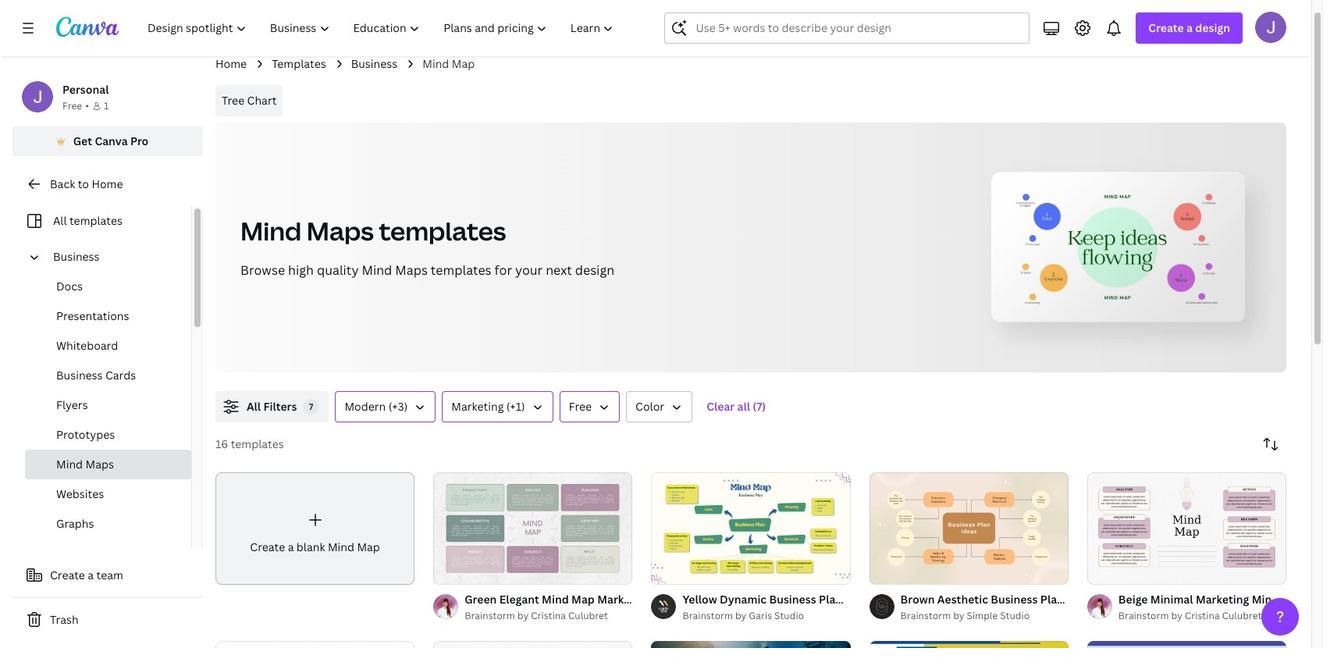 Task type: describe. For each thing, give the bounding box(es) containing it.
mind right blank at the left bottom of page
[[328, 539, 354, 554]]

(7)
[[753, 399, 766, 414]]

flyers
[[56, 397, 88, 412]]

modern (+3)
[[345, 399, 408, 414]]

culubret for map
[[568, 609, 608, 622]]

mind up websites on the bottom
[[56, 457, 83, 472]]

mind maps
[[56, 457, 114, 472]]

create a design
[[1149, 20, 1231, 35]]

yellow dynamic business plan flowchart diagram mind map brainstorm by garis studio
[[683, 592, 1001, 622]]

a for design
[[1187, 20, 1193, 35]]

by for beige
[[1172, 609, 1183, 622]]

templates link
[[272, 55, 326, 73]]

1 vertical spatial beige minimal marketing mind map brainstorm image
[[434, 641, 633, 648]]

0 vertical spatial beige minimal marketing mind map brainstorm image
[[1088, 472, 1287, 584]]

mind map
[[423, 56, 475, 71]]

(+1)
[[507, 399, 525, 414]]

pro
[[130, 134, 149, 148]]

business inside brown aesthetic business plan ideas brainstorm brainstorm by simple studio
[[991, 592, 1038, 607]]

mind right quality
[[362, 262, 392, 279]]

design inside "dropdown button"
[[1196, 20, 1231, 35]]

16 templates
[[216, 436, 284, 451]]

trash
[[50, 612, 79, 627]]

brainstorm by cristina culubret link for marketing
[[1119, 608, 1287, 624]]

free for free •
[[62, 99, 82, 112]]

for
[[495, 262, 512, 279]]

free for free
[[569, 399, 592, 414]]

dynamic
[[720, 592, 767, 607]]

mind maps templates
[[240, 214, 506, 248]]

business inside yellow dynamic business plan flowchart diagram mind map brainstorm by garis studio
[[769, 592, 816, 607]]

back to home
[[50, 176, 123, 191]]

graphs link
[[25, 509, 191, 539]]

blue modern product marketing mind map image
[[870, 641, 1069, 648]]

brainstorming
[[654, 592, 729, 607]]

create for create a team
[[50, 568, 85, 582]]

docs
[[56, 279, 83, 294]]

marketing (+1)
[[452, 399, 525, 414]]

1 horizontal spatial business link
[[351, 55, 398, 73]]

business inside business cards link
[[56, 368, 103, 383]]

green
[[465, 592, 497, 607]]

ideas
[[1067, 592, 1095, 607]]

quality
[[317, 262, 359, 279]]

templates inside "link"
[[69, 213, 123, 228]]

your
[[515, 262, 543, 279]]

by inside yellow dynamic business plan flowchart diagram mind map brainstorm by garis studio
[[736, 609, 747, 622]]

maps for mind maps templates
[[307, 214, 374, 248]]

elegant
[[500, 592, 539, 607]]

websites link
[[25, 479, 191, 509]]

tree chart
[[222, 93, 277, 108]]

next
[[546, 262, 572, 279]]

all filters
[[247, 399, 297, 414]]

prototypes
[[56, 427, 115, 442]]

mind inside yellow dynamic business plan flowchart diagram mind map brainstorm by garis studio
[[948, 592, 975, 607]]

diagram
[[901, 592, 946, 607]]

0 horizontal spatial business link
[[47, 242, 182, 272]]

cristina for mind
[[531, 609, 566, 622]]

culubret for mind
[[1222, 609, 1262, 622]]

2 horizontal spatial maps
[[395, 262, 428, 279]]

high
[[288, 262, 314, 279]]

brown aesthetic business plan ideas brainstorm image
[[870, 472, 1069, 584]]

browse high quality mind maps templates for your next design
[[240, 262, 615, 279]]

Search search field
[[696, 13, 1020, 43]]

a for team
[[88, 568, 94, 582]]

7 filter options selected element
[[303, 399, 319, 415]]

mind inside the green elegant mind map marketing brainstorming brainstorm by cristina culubret
[[542, 592, 569, 607]]

filters
[[263, 399, 297, 414]]

back to home link
[[12, 169, 203, 200]]

studio inside brown aesthetic business plan ideas brainstorm brainstorm by simple studio
[[1000, 609, 1030, 622]]

green elegant mind map marketing brainstorming brainstorm by cristina culubret
[[465, 592, 729, 622]]

mind down top level navigation element
[[423, 56, 449, 71]]

business cards link
[[25, 361, 191, 390]]

back
[[50, 176, 75, 191]]

brown aesthetic business plan ideas brainstorm brainstorm by simple studio
[[901, 592, 1158, 622]]

maps for mind maps
[[86, 457, 114, 472]]

brown
[[901, 592, 935, 607]]

brainstorm for green elegant mind map marketing brainstorming
[[465, 609, 515, 622]]

templates right '16'
[[231, 436, 284, 451]]

presentations
[[56, 308, 129, 323]]

mind up browse
[[240, 214, 302, 248]]

create a team button
[[12, 560, 203, 591]]

presentations link
[[25, 301, 191, 331]]

bra
[[1308, 592, 1324, 607]]

blue white modern swot analysis business marketing mind map image
[[652, 641, 851, 648]]

business cards
[[56, 368, 136, 383]]

all templates link
[[22, 206, 182, 236]]

free button
[[560, 391, 620, 422]]

(+3)
[[389, 399, 408, 414]]

mind inside beige minimal marketing mind map bra brainstorm by cristina culubret
[[1252, 592, 1279, 607]]

graphs
[[56, 516, 94, 531]]

docs link
[[25, 272, 191, 301]]

minimal
[[1151, 592, 1194, 607]]

create a blank mind map element
[[216, 472, 415, 584]]

beige minimal marketing mind map bra brainstorm by cristina culubret
[[1119, 592, 1324, 622]]

to
[[78, 176, 89, 191]]

brainstorm by cristina culubret link for mind
[[465, 608, 633, 624]]



Task type: vqa. For each thing, say whether or not it's contained in the screenshot.
1st 'Cristina' from the right
yes



Task type: locate. For each thing, give the bounding box(es) containing it.
a for blank
[[288, 539, 294, 554]]

free inside button
[[569, 399, 592, 414]]

plan for flowchart
[[819, 592, 843, 607]]

mind right elegant
[[542, 592, 569, 607]]

brainstorm by cristina culubret link
[[465, 608, 633, 624], [1119, 608, 1287, 624]]

business inside business link
[[53, 249, 100, 264]]

brainstorm by garis studio link
[[683, 608, 851, 624]]

personal
[[62, 82, 109, 97]]

1 cristina from the left
[[531, 609, 566, 622]]

templates left for
[[431, 262, 492, 279]]

studio down 'brown aesthetic business plan ideas brainstorm' link
[[1000, 609, 1030, 622]]

modern
[[345, 399, 386, 414]]

marketing right minimal
[[1196, 592, 1250, 607]]

brainstorm
[[1098, 592, 1158, 607], [465, 609, 515, 622], [683, 609, 733, 622], [901, 609, 951, 622], [1119, 609, 1169, 622]]

business up docs
[[53, 249, 100, 264]]

green elegant mind map marketing brainstorming link
[[465, 591, 729, 608]]

brainstorm for brown aesthetic business plan ideas brainstorm
[[901, 609, 951, 622]]

2 studio from the left
[[1000, 609, 1030, 622]]

by down minimal
[[1172, 609, 1183, 622]]

by inside brown aesthetic business plan ideas brainstorm brainstorm by simple studio
[[954, 609, 965, 622]]

mind maps templates image
[[954, 123, 1287, 372], [999, 180, 1237, 314]]

yellow dynamic business plan flowchart diagram mind map link
[[683, 591, 1001, 608]]

beige minimal marketing mind map brainstorm image up minimal
[[1088, 472, 1287, 584]]

business link
[[351, 55, 398, 73], [47, 242, 182, 272]]

free left •
[[62, 99, 82, 112]]

green elegant mind map marketing brainstorming image
[[434, 472, 633, 584]]

marketing left brainstorming
[[597, 592, 651, 607]]

plan for ideas
[[1041, 592, 1064, 607]]

2 by from the left
[[736, 609, 747, 622]]

4 by from the left
[[1172, 609, 1183, 622]]

1 horizontal spatial design
[[1196, 20, 1231, 35]]

by inside the green elegant mind map marketing brainstorming brainstorm by cristina culubret
[[518, 609, 529, 622]]

brainstorm by cristina culubret link up blue minimalist tips grow business brainstorm image
[[1119, 608, 1287, 624]]

0 vertical spatial a
[[1187, 20, 1193, 35]]

all for all filters
[[247, 399, 261, 414]]

all templates
[[53, 213, 123, 228]]

0 vertical spatial create
[[1149, 20, 1184, 35]]

1 vertical spatial business link
[[47, 242, 182, 272]]

business link down top level navigation element
[[351, 55, 398, 73]]

brainstorm right ideas
[[1098, 592, 1158, 607]]

marketing
[[452, 399, 504, 414], [597, 592, 651, 607], [1196, 592, 1250, 607]]

marketing inside button
[[452, 399, 504, 414]]

maps down the prototypes link
[[86, 457, 114, 472]]

by for green
[[518, 609, 529, 622]]

1 horizontal spatial maps
[[307, 214, 374, 248]]

all inside "link"
[[53, 213, 67, 228]]

by inside beige minimal marketing mind map bra brainstorm by cristina culubret
[[1172, 609, 1183, 622]]

by down aesthetic
[[954, 609, 965, 622]]

create a team
[[50, 568, 123, 582]]

brainstorm by cristina culubret link down elegant
[[465, 608, 633, 624]]

business
[[351, 56, 398, 71], [53, 249, 100, 264], [56, 368, 103, 383], [769, 592, 816, 607], [991, 592, 1038, 607]]

by down dynamic
[[736, 609, 747, 622]]

plan
[[819, 592, 843, 607], [1041, 592, 1064, 607]]

team
[[96, 568, 123, 582]]

business link down all templates "link"
[[47, 242, 182, 272]]

0 vertical spatial home
[[216, 56, 247, 71]]

2 horizontal spatial marketing
[[1196, 592, 1250, 607]]

1 horizontal spatial studio
[[1000, 609, 1030, 622]]

all for all templates
[[53, 213, 67, 228]]

1 horizontal spatial a
[[288, 539, 294, 554]]

by down elegant
[[518, 609, 529, 622]]

2 horizontal spatial create
[[1149, 20, 1184, 35]]

marketing inside the green elegant mind map marketing brainstorming brainstorm by cristina culubret
[[597, 592, 651, 607]]

get canva pro
[[73, 134, 149, 148]]

cristina down elegant
[[531, 609, 566, 622]]

1 horizontal spatial beige minimal marketing mind map brainstorm image
[[1088, 472, 1287, 584]]

culubret
[[568, 609, 608, 622], [1222, 609, 1262, 622]]

create for create a blank mind map
[[250, 539, 285, 554]]

tree chart link
[[216, 85, 283, 116]]

cards
[[105, 368, 136, 383]]

1 vertical spatial design
[[575, 262, 615, 279]]

culubret down "beige minimal marketing mind map bra" link
[[1222, 609, 1262, 622]]

beige minimal marketing mind map brainstorm image down elegant
[[434, 641, 633, 648]]

color button
[[626, 391, 693, 422]]

design right next
[[575, 262, 615, 279]]

16
[[216, 436, 228, 451]]

3 by from the left
[[954, 609, 965, 622]]

templates up the browse high quality mind maps templates for your next design at the left top
[[379, 214, 506, 248]]

free •
[[62, 99, 89, 112]]

cristina inside the green elegant mind map marketing brainstorming brainstorm by cristina culubret
[[531, 609, 566, 622]]

map inside yellow dynamic business plan flowchart diagram mind map brainstorm by garis studio
[[978, 592, 1001, 607]]

Sort by button
[[1256, 429, 1287, 460]]

business up flyers
[[56, 368, 103, 383]]

beige
[[1119, 592, 1148, 607]]

whiteboard
[[56, 338, 118, 353]]

map
[[452, 56, 475, 71], [357, 539, 380, 554], [572, 592, 595, 607], [978, 592, 1001, 607], [1282, 592, 1305, 607]]

chart
[[247, 93, 277, 108]]

0 horizontal spatial cristina
[[531, 609, 566, 622]]

2 brainstorm by cristina culubret link from the left
[[1119, 608, 1287, 624]]

maps down mind maps templates
[[395, 262, 428, 279]]

2 vertical spatial maps
[[86, 457, 114, 472]]

plan left ideas
[[1041, 592, 1064, 607]]

0 horizontal spatial marketing
[[452, 399, 504, 414]]

2 culubret from the left
[[1222, 609, 1262, 622]]

yellow dynamic business plan flowchart diagram mind map image
[[652, 472, 851, 584]]

maps
[[307, 214, 374, 248], [395, 262, 428, 279], [86, 457, 114, 472]]

1 vertical spatial home
[[92, 176, 123, 191]]

1 horizontal spatial create
[[250, 539, 285, 554]]

1 horizontal spatial plan
[[1041, 592, 1064, 607]]

map inside beige minimal marketing mind map bra brainstorm by cristina culubret
[[1282, 592, 1305, 607]]

create
[[1149, 20, 1184, 35], [250, 539, 285, 554], [50, 568, 85, 582]]

clear all (7)
[[707, 399, 766, 414]]

trash link
[[12, 604, 203, 636]]

mind up simple
[[948, 592, 975, 607]]

clear
[[707, 399, 735, 414]]

map inside the green elegant mind map marketing brainstorming brainstorm by cristina culubret
[[572, 592, 595, 607]]

garis
[[749, 609, 772, 622]]

2 plan from the left
[[1041, 592, 1064, 607]]

create for create a design
[[1149, 20, 1184, 35]]

studio inside yellow dynamic business plan flowchart diagram mind map brainstorm by garis studio
[[775, 609, 804, 622]]

browse
[[240, 262, 285, 279]]

cristina
[[531, 609, 566, 622], [1185, 609, 1220, 622]]

flyers link
[[25, 390, 191, 420]]

color
[[636, 399, 665, 414]]

brainstorm for beige minimal marketing mind map bra
[[1119, 609, 1169, 622]]

0 horizontal spatial all
[[53, 213, 67, 228]]

create a design button
[[1136, 12, 1243, 44]]

2 cristina from the left
[[1185, 609, 1220, 622]]

1 horizontal spatial culubret
[[1222, 609, 1262, 622]]

maps up quality
[[307, 214, 374, 248]]

home link
[[216, 55, 247, 73]]

1 vertical spatial maps
[[395, 262, 428, 279]]

free right (+1)
[[569, 399, 592, 414]]

•
[[85, 99, 89, 112]]

top level navigation element
[[137, 12, 627, 44]]

2 horizontal spatial a
[[1187, 20, 1193, 35]]

1 culubret from the left
[[568, 609, 608, 622]]

None search field
[[665, 12, 1030, 44]]

home right to
[[92, 176, 123, 191]]

templates down 'back to home'
[[69, 213, 123, 228]]

2 vertical spatial create
[[50, 568, 85, 582]]

0 horizontal spatial plan
[[819, 592, 843, 607]]

beige minimal marketing mind map bra link
[[1119, 591, 1324, 608]]

culubret inside beige minimal marketing mind map bra brainstorm by cristina culubret
[[1222, 609, 1262, 622]]

get canva pro button
[[12, 126, 203, 156]]

create inside "dropdown button"
[[1149, 20, 1184, 35]]

websites
[[56, 486, 104, 501]]

marketing inside beige minimal marketing mind map bra brainstorm by cristina culubret
[[1196, 592, 1250, 607]]

0 horizontal spatial create
[[50, 568, 85, 582]]

plan inside brown aesthetic business plan ideas brainstorm brainstorm by simple studio
[[1041, 592, 1064, 607]]

cristina inside beige minimal marketing mind map bra brainstorm by cristina culubret
[[1185, 609, 1220, 622]]

white black simple product marketing brainstorm image
[[216, 640, 415, 648]]

culubret down green elegant mind map marketing brainstorming link
[[568, 609, 608, 622]]

home
[[216, 56, 247, 71], [92, 176, 123, 191]]

0 vertical spatial all
[[53, 213, 67, 228]]

7
[[309, 401, 313, 412]]

1 vertical spatial all
[[247, 399, 261, 414]]

brainstorm down green
[[465, 609, 515, 622]]

mind
[[423, 56, 449, 71], [240, 214, 302, 248], [362, 262, 392, 279], [56, 457, 83, 472], [328, 539, 354, 554], [542, 592, 569, 607], [948, 592, 975, 607], [1252, 592, 1279, 607]]

1 brainstorm by cristina culubret link from the left
[[465, 608, 633, 624]]

1 vertical spatial free
[[569, 399, 592, 414]]

all down "back"
[[53, 213, 67, 228]]

templates
[[69, 213, 123, 228], [379, 214, 506, 248], [431, 262, 492, 279], [231, 436, 284, 451]]

0 vertical spatial free
[[62, 99, 82, 112]]

tree
[[222, 93, 245, 108]]

all
[[737, 399, 750, 414]]

prototypes link
[[25, 420, 191, 450]]

plan left the flowchart
[[819, 592, 843, 607]]

0 horizontal spatial a
[[88, 568, 94, 582]]

1 by from the left
[[518, 609, 529, 622]]

cristina down "beige minimal marketing mind map bra" link
[[1185, 609, 1220, 622]]

brainstorm inside the green elegant mind map marketing brainstorming brainstorm by cristina culubret
[[465, 609, 515, 622]]

brainstorm inside beige minimal marketing mind map bra brainstorm by cristina culubret
[[1119, 609, 1169, 622]]

0 horizontal spatial home
[[92, 176, 123, 191]]

create a blank mind map link
[[216, 472, 415, 584]]

blue minimalist tips grow business brainstorm image
[[1088, 641, 1287, 648]]

1 horizontal spatial cristina
[[1185, 609, 1220, 622]]

plan inside yellow dynamic business plan flowchart diagram mind map brainstorm by garis studio
[[819, 592, 843, 607]]

1 vertical spatial a
[[288, 539, 294, 554]]

0 horizontal spatial design
[[575, 262, 615, 279]]

design left jacob simon image in the right of the page
[[1196, 20, 1231, 35]]

business down top level navigation element
[[351, 56, 398, 71]]

by for brown
[[954, 609, 965, 622]]

0 horizontal spatial studio
[[775, 609, 804, 622]]

templates
[[272, 56, 326, 71]]

create inside button
[[50, 568, 85, 582]]

a inside button
[[88, 568, 94, 582]]

brainstorm inside yellow dynamic business plan flowchart diagram mind map brainstorm by garis studio
[[683, 609, 733, 622]]

0 vertical spatial maps
[[307, 214, 374, 248]]

create a blank mind map
[[250, 539, 380, 554]]

business up the brainstorm by garis studio link
[[769, 592, 816, 607]]

yellow
[[683, 592, 717, 607]]

modern (+3) button
[[335, 391, 436, 422]]

aesthetic
[[938, 592, 988, 607]]

1 plan from the left
[[819, 592, 843, 607]]

0 horizontal spatial brainstorm by cristina culubret link
[[465, 608, 633, 624]]

a inside "dropdown button"
[[1187, 20, 1193, 35]]

1 horizontal spatial free
[[569, 399, 592, 414]]

home up tree
[[216, 56, 247, 71]]

jacob simon image
[[1256, 12, 1287, 43]]

marketing left (+1)
[[452, 399, 504, 414]]

cristina for marketing
[[1185, 609, 1220, 622]]

whiteboard link
[[25, 331, 191, 361]]

all left filters
[[247, 399, 261, 414]]

clear all (7) button
[[699, 391, 774, 422]]

0 horizontal spatial free
[[62, 99, 82, 112]]

1 vertical spatial create
[[250, 539, 285, 554]]

brown aesthetic business plan ideas brainstorm link
[[901, 591, 1158, 608]]

free
[[62, 99, 82, 112], [569, 399, 592, 414]]

0 horizontal spatial maps
[[86, 457, 114, 472]]

mind left bra on the bottom of the page
[[1252, 592, 1279, 607]]

by
[[518, 609, 529, 622], [736, 609, 747, 622], [954, 609, 965, 622], [1172, 609, 1183, 622]]

1 horizontal spatial marketing
[[597, 592, 651, 607]]

brainstorm by simple studio link
[[901, 608, 1069, 624]]

1 horizontal spatial brainstorm by cristina culubret link
[[1119, 608, 1287, 624]]

get
[[73, 134, 92, 148]]

brainstorm down diagram
[[901, 609, 951, 622]]

flowchart
[[845, 592, 898, 607]]

0 vertical spatial business link
[[351, 55, 398, 73]]

canva
[[95, 134, 128, 148]]

0 horizontal spatial beige minimal marketing mind map brainstorm image
[[434, 641, 633, 648]]

0 vertical spatial design
[[1196, 20, 1231, 35]]

business up 'brainstorm by simple studio' link
[[991, 592, 1038, 607]]

brainstorm down 'beige'
[[1119, 609, 1169, 622]]

brainstorm down the yellow
[[683, 609, 733, 622]]

studio right garis
[[775, 609, 804, 622]]

1 horizontal spatial home
[[216, 56, 247, 71]]

marketing (+1) button
[[442, 391, 553, 422]]

beige minimal marketing mind map brainstorm image
[[1088, 472, 1287, 584], [434, 641, 633, 648]]

1 studio from the left
[[775, 609, 804, 622]]

2 vertical spatial a
[[88, 568, 94, 582]]

culubret inside the green elegant mind map marketing brainstorming brainstorm by cristina culubret
[[568, 609, 608, 622]]

0 horizontal spatial culubret
[[568, 609, 608, 622]]

1
[[104, 99, 109, 112]]

1 horizontal spatial all
[[247, 399, 261, 414]]



